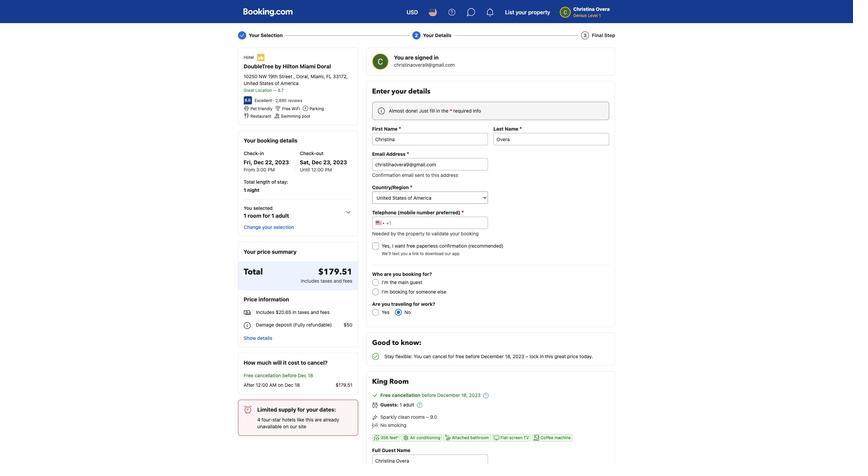 Task type: locate. For each thing, give the bounding box(es) containing it.
in inside check-in fri, dec 22, 2023 from 3:00 pm
[[260, 151, 264, 156]]

None text field
[[372, 133, 488, 145], [494, 133, 610, 145], [372, 133, 488, 145], [494, 133, 610, 145]]

are left already
[[315, 417, 322, 423]]

2 vertical spatial you
[[414, 354, 422, 360]]

0 vertical spatial our
[[445, 251, 451, 257]]

unavailable
[[257, 424, 282, 430]]

are inside 4 four-star hotels like this are already unavailable on our site
[[315, 417, 322, 423]]

by for hilton
[[275, 63, 281, 70]]

are inside you are signed in christinaovera9@gmail.com
[[405, 55, 414, 61]]

cancellation for free cancellation before dec 18
[[255, 373, 281, 379]]

in down the your booking details
[[260, 151, 264, 156]]

free right cancel
[[456, 354, 464, 360]]

1 horizontal spatial –
[[526, 354, 529, 360]]

1 horizontal spatial fees
[[343, 278, 353, 284]]

attached bathroom
[[452, 436, 489, 441]]

2 vertical spatial details
[[257, 336, 272, 341]]

are for who
[[384, 272, 392, 277]]

to right the link on the left bottom
[[420, 251, 424, 257]]

number
[[417, 210, 435, 216]]

0 horizontal spatial this
[[306, 417, 314, 423]]

1 horizontal spatial no
[[405, 310, 411, 316]]

0 vertical spatial cancellation
[[255, 373, 281, 379]]

0 horizontal spatial cancellation
[[255, 373, 281, 379]]

i'm for i'm the main guest
[[382, 280, 389, 286]]

sent
[[415, 172, 425, 178]]

0 horizontal spatial by
[[275, 63, 281, 70]]

details
[[435, 32, 452, 38]]

2 i'm from the top
[[382, 289, 389, 295]]

screen
[[510, 436, 523, 441]]

adult
[[276, 213, 289, 219], [403, 402, 414, 408]]

refundable)
[[307, 322, 332, 328]]

are left signed
[[405, 55, 414, 61]]

2 horizontal spatial before
[[466, 354, 480, 360]]

2 horizontal spatial details
[[408, 87, 431, 96]]

in right signed
[[434, 55, 439, 61]]

before down "how much will it cost to cancel?"
[[283, 373, 297, 379]]

summary
[[272, 249, 297, 255]]

details for enter your details
[[408, 87, 431, 96]]

0 horizontal spatial free
[[407, 243, 415, 249]]

your booking details
[[244, 138, 298, 144]]

final
[[592, 32, 603, 38]]

12:00 pm
[[311, 167, 332, 173]]

1 vertical spatial details
[[280, 138, 298, 144]]

2 horizontal spatial are
[[405, 55, 414, 61]]

2,895
[[276, 98, 287, 103]]

includes $20.65 in taxes and fees
[[256, 310, 330, 316]]

required
[[454, 108, 472, 114]]

$179.51 up dates:
[[336, 383, 353, 388]]

your for your selection
[[249, 32, 260, 38]]

you up i'm the main guest
[[393, 272, 401, 277]]

1 left "room" at the left top of page
[[244, 213, 246, 219]]

1 horizontal spatial december
[[481, 354, 504, 360]]

attached
[[452, 436, 470, 441]]

1 vertical spatial fees
[[320, 310, 330, 316]]

usd button
[[403, 4, 422, 20]]

are right who
[[384, 272, 392, 277]]

out
[[316, 151, 324, 156]]

i'm for i'm booking for someone else
[[382, 289, 389, 295]]

details
[[408, 87, 431, 96], [280, 138, 298, 144], [257, 336, 272, 341]]

details down damage
[[257, 336, 272, 341]]

0 vertical spatial includes
[[301, 278, 319, 284]]

0 vertical spatial price
[[257, 249, 271, 255]]

total up night
[[244, 179, 255, 185]]

1 vertical spatial december
[[438, 393, 460, 399]]

booking
[[257, 138, 279, 144], [461, 231, 479, 237], [403, 272, 422, 277], [390, 289, 408, 295]]

9.0
[[430, 415, 437, 420]]

1 vertical spatial free
[[244, 373, 254, 379]]

in right lock
[[540, 354, 544, 360]]

1 horizontal spatial by
[[391, 231, 396, 237]]

on down hotels
[[283, 424, 289, 430]]

2 horizontal spatial the
[[442, 108, 449, 114]]

total length of stay: 1 night
[[244, 179, 288, 193]]

1 vertical spatial total
[[244, 267, 263, 278]]

for right cancel
[[448, 354, 454, 360]]

check- inside check-in fri, dec 22, 2023 from 3:00 pm
[[244, 151, 260, 156]]

includes taxes and fees
[[301, 278, 353, 284]]

free up after
[[244, 373, 254, 379]]

0 vertical spatial total
[[244, 179, 255, 185]]

sparkly
[[381, 415, 397, 420]]

1 horizontal spatial includes
[[301, 278, 319, 284]]

1 vertical spatial –
[[426, 415, 429, 420]]

– left 9.0
[[426, 415, 429, 420]]

tv
[[524, 436, 529, 441]]

fees
[[343, 278, 353, 284], [320, 310, 330, 316]]

your for your price summary
[[244, 249, 256, 255]]

your left selection
[[249, 32, 260, 38]]

i'm the main guest
[[382, 280, 422, 286]]

1 i'm from the top
[[382, 280, 389, 286]]

2 total from the top
[[244, 267, 263, 278]]

guest
[[382, 448, 396, 454]]

check- up sat,
[[300, 151, 316, 156]]

details up just
[[408, 87, 431, 96]]

almost
[[389, 108, 404, 114]]

total inside total length of stay: 1 night
[[244, 179, 255, 185]]

1
[[599, 13, 601, 18], [244, 187, 246, 193], [244, 213, 246, 219], [272, 213, 274, 219], [400, 402, 402, 408]]

scored 8.6 element
[[244, 96, 252, 105]]

to right cost
[[301, 360, 306, 366]]

adult up selection
[[276, 213, 289, 219]]

1 inside christina overa genius level 1
[[599, 13, 601, 18]]

the left the main
[[390, 280, 397, 286]]

this down double-check for typos text field
[[432, 172, 440, 178]]

app
[[453, 251, 460, 257]]

includes for includes $20.65 in taxes and fees
[[256, 310, 275, 316]]

0 vertical spatial this
[[432, 172, 440, 178]]

0 vertical spatial no
[[405, 310, 411, 316]]

2023
[[275, 159, 289, 166], [333, 159, 347, 166], [513, 354, 525, 360], [469, 393, 481, 399]]

to down the +1 text field
[[426, 231, 431, 237]]

0 horizontal spatial details
[[257, 336, 272, 341]]

1 down overa
[[599, 13, 601, 18]]

our inside 4 four-star hotels like this are already unavailable on our site
[[290, 424, 297, 430]]

to
[[426, 172, 430, 178], [426, 231, 431, 237], [420, 251, 424, 257], [392, 339, 399, 348], [301, 360, 306, 366]]

booking down i'm the main guest
[[390, 289, 408, 295]]

2023 inside check-in fri, dec 22, 2023 from 3:00 pm
[[275, 159, 289, 166]]

1 horizontal spatial are
[[384, 272, 392, 277]]

price
[[257, 249, 271, 255], [567, 354, 579, 360]]

of
[[275, 80, 279, 86], [272, 179, 276, 185]]

0 horizontal spatial taxes
[[298, 310, 310, 316]]

18 down cancel? at the left bottom of page
[[308, 373, 313, 379]]

details down swimming
[[280, 138, 298, 144]]

sat,
[[300, 159, 311, 166]]

enter
[[372, 87, 390, 96]]

of left 'stay:' on the left top of page
[[272, 179, 276, 185]]

1 vertical spatial you
[[244, 205, 252, 211]]

booking up check-in fri, dec 22, 2023 from 3:00 pm
[[257, 138, 279, 144]]

property up paperless at the bottom of page
[[406, 231, 425, 237]]

1 vertical spatial 18,
[[462, 393, 468, 399]]

1 vertical spatial 18
[[295, 383, 300, 388]]

the
[[442, 108, 449, 114], [398, 231, 405, 237], [390, 280, 397, 286]]

your down change
[[244, 249, 256, 255]]

0 vertical spatial adult
[[276, 213, 289, 219]]

0 vertical spatial details
[[408, 87, 431, 96]]

free inside the yes, i want free paperless confirmation (recommended) we'll text you a link to download our app
[[407, 243, 415, 249]]

this right like
[[306, 417, 314, 423]]

by up "19th"
[[275, 63, 281, 70]]

selection
[[274, 225, 294, 230]]

limited supply  for your dates: status
[[238, 400, 358, 436]]

before for free cancellation before december 18, 2023
[[422, 393, 436, 399]]

adult up sparkly clean rooms – 9.0
[[403, 402, 414, 408]]

dec up the 3:00 pm at the top left
[[254, 159, 264, 166]]

price right great
[[567, 354, 579, 360]]

0 vertical spatial by
[[275, 63, 281, 70]]

1 horizontal spatial adult
[[403, 402, 414, 408]]

dec inside check-out sat, dec 23, 2023 until 12:00 pm
[[312, 159, 322, 166]]

0 horizontal spatial before
[[283, 373, 297, 379]]

doral
[[317, 63, 331, 70]]

you inside you are signed in christinaovera9@gmail.com
[[394, 55, 404, 61]]

no down the sparkly
[[381, 423, 387, 429]]

1 vertical spatial free
[[456, 354, 464, 360]]

by up i
[[391, 231, 396, 237]]

stay
[[385, 354, 394, 360]]

0 horizontal spatial you
[[244, 205, 252, 211]]

night
[[247, 187, 260, 193]]

yes
[[382, 310, 390, 316]]

rated excellent element
[[255, 98, 272, 103]]

0 horizontal spatial our
[[290, 424, 297, 430]]

change your selection
[[244, 225, 294, 230]]

miami
[[300, 63, 316, 70]]

$179.51 up 'includes taxes and fees'
[[318, 267, 353, 278]]

you left signed
[[394, 55, 404, 61]]

you for you are signed in
[[394, 55, 404, 61]]

check- inside check-out sat, dec 23, 2023 until 12:00 pm
[[300, 151, 316, 156]]

before
[[466, 354, 480, 360], [283, 373, 297, 379], [422, 393, 436, 399]]

1 vertical spatial $179.51
[[336, 383, 353, 388]]

you left 'can'
[[414, 354, 422, 360]]

flat-
[[501, 436, 510, 441]]

0 horizontal spatial check-
[[244, 151, 260, 156]]

email
[[372, 151, 385, 157]]

1 vertical spatial no
[[381, 423, 387, 429]]

2 horizontal spatial this
[[545, 354, 553, 360]]

Double-check for typos text field
[[372, 158, 488, 171]]

1 horizontal spatial you
[[394, 55, 404, 61]]

are you traveling for work? element
[[367, 301, 610, 316]]

1 right guests: in the bottom left of the page
[[400, 402, 402, 408]]

no down are you traveling for work?
[[405, 310, 411, 316]]

2 horizontal spatial you
[[414, 354, 422, 360]]

0 vertical spatial $179.51
[[318, 267, 353, 278]]

name inside first name *
[[384, 126, 398, 132]]

free for free cancellation before dec 18
[[244, 373, 254, 379]]

else
[[438, 289, 447, 295]]

our left app
[[445, 251, 451, 257]]

our down hotels
[[290, 424, 297, 430]]

1 vertical spatial i'm
[[382, 289, 389, 295]]

name right guest
[[397, 448, 411, 454]]

0 horizontal spatial free
[[244, 373, 254, 379]]

free up swimming
[[282, 106, 291, 111]]

before right cancel
[[466, 354, 480, 360]]

no for no smoking
[[381, 423, 387, 429]]

0 vertical spatial december
[[481, 354, 504, 360]]

$179.51 for after 12:00 am on dec 18
[[336, 383, 353, 388]]

king room
[[372, 378, 409, 387]]

18 down free cancellation before dec 18
[[295, 383, 300, 388]]

your selection
[[249, 32, 283, 38]]

1 left night
[[244, 187, 246, 193]]

0 vertical spatial on
[[278, 383, 284, 388]]

0 horizontal spatial 18
[[295, 383, 300, 388]]

* right preferred)
[[462, 210, 464, 216]]

name inside last name *
[[505, 126, 519, 132]]

you up "room" at the left top of page
[[244, 205, 252, 211]]

property right list
[[529, 9, 550, 15]]

details for your booking details
[[280, 138, 298, 144]]

you left the "a"
[[401, 251, 408, 257]]

cancellation up guests: 1 adult
[[392, 393, 421, 399]]

0 vertical spatial the
[[442, 108, 449, 114]]

are
[[405, 55, 414, 61], [384, 272, 392, 277], [315, 417, 322, 423]]

1 total from the top
[[244, 179, 255, 185]]

dec for before
[[298, 373, 307, 379]]

are for you
[[405, 55, 414, 61]]

price left the summary
[[257, 249, 271, 255]]

who are you booking for? element
[[372, 271, 610, 296]]

1 vertical spatial the
[[398, 231, 405, 237]]

4
[[257, 417, 260, 423]]

your up fri,
[[244, 138, 256, 144]]

0 vertical spatial taxes
[[321, 278, 332, 284]]

coffee
[[541, 436, 554, 441]]

this left great
[[545, 354, 553, 360]]

the up want
[[398, 231, 405, 237]]

info
[[473, 108, 481, 114]]

your left dates:
[[306, 407, 318, 413]]

for down the selected
[[263, 213, 270, 219]]

rooms
[[411, 415, 425, 420]]

1 vertical spatial on
[[283, 424, 289, 430]]

0 vertical spatial free
[[407, 243, 415, 249]]

telephone (mobile number preferred) *
[[372, 210, 464, 216]]

dec for fri,
[[254, 159, 264, 166]]

america
[[281, 80, 299, 86]]

your for change
[[262, 225, 272, 230]]

22,
[[265, 159, 274, 166]]

your up confirmation
[[450, 231, 460, 237]]

0 horizontal spatial no
[[381, 423, 387, 429]]

$50
[[344, 322, 353, 328]]

0 vertical spatial free
[[282, 106, 291, 111]]

of inside total length of stay: 1 night
[[272, 179, 276, 185]]

0 vertical spatial –
[[526, 354, 529, 360]]

dec inside check-in fri, dec 22, 2023 from 3:00 pm
[[254, 159, 264, 166]]

2 vertical spatial the
[[390, 280, 397, 286]]

check- for fri,
[[244, 151, 260, 156]]

you inside the yes, i want free paperless confirmation (recommended) we'll text you a link to download our app
[[401, 251, 408, 257]]

your for list
[[516, 9, 527, 15]]

0 vertical spatial you
[[401, 251, 408, 257]]

by
[[275, 63, 281, 70], [391, 231, 396, 237]]

link
[[412, 251, 419, 257]]

0 vertical spatial of
[[275, 80, 279, 86]]

stay:
[[277, 179, 288, 185]]

our inside the yes, i want free paperless confirmation (recommended) we'll text you a link to download our app
[[445, 251, 451, 257]]

1 horizontal spatial free
[[282, 106, 291, 111]]

friendly
[[258, 106, 273, 111]]

3
[[584, 32, 587, 38]]

of up —
[[275, 80, 279, 86]]

check-
[[244, 151, 260, 156], [300, 151, 316, 156]]

2023 for 22,
[[275, 159, 289, 166]]

1 up change your selection
[[272, 213, 274, 219]]

1 vertical spatial of
[[272, 179, 276, 185]]

on right 'am'
[[278, 383, 284, 388]]

includes for includes taxes and fees
[[301, 278, 319, 284]]

0 vertical spatial fees
[[343, 278, 353, 284]]

before up 9.0
[[422, 393, 436, 399]]

check- up fri,
[[244, 151, 260, 156]]

you inside you selected 1 room for  1 adult
[[244, 205, 252, 211]]

1 horizontal spatial cancellation
[[392, 393, 421, 399]]

no inside are you traveling for work? element
[[405, 310, 411, 316]]

dates:
[[320, 407, 336, 413]]

done!
[[406, 108, 418, 114]]

total down "your price summary"
[[244, 267, 263, 278]]

booking.com image
[[243, 8, 293, 16]]

check-in fri, dec 22, 2023 from 3:00 pm
[[244, 151, 289, 173]]

0 horizontal spatial are
[[315, 417, 322, 423]]

2 vertical spatial before
[[422, 393, 436, 399]]

on inside 4 four-star hotels like this are already unavailable on our site
[[283, 424, 289, 430]]

1 vertical spatial taxes
[[298, 310, 310, 316]]

overa
[[596, 6, 610, 12]]

for inside status
[[298, 407, 305, 413]]

great
[[244, 88, 254, 93]]

in
[[434, 55, 439, 61], [436, 108, 440, 114], [260, 151, 264, 156], [293, 310, 297, 316], [540, 354, 544, 360]]

1 vertical spatial includes
[[256, 310, 275, 316]]

your right enter
[[392, 87, 407, 96]]

0 horizontal spatial the
[[390, 280, 397, 286]]

price
[[244, 297, 257, 303]]

1 vertical spatial price
[[567, 354, 579, 360]]

0 vertical spatial you
[[394, 55, 404, 61]]

cancellation up after 12:00 am on dec 18
[[255, 373, 281, 379]]

1 horizontal spatial price
[[567, 354, 579, 360]]

the right fill
[[442, 108, 449, 114]]

1 vertical spatial cancellation
[[392, 393, 421, 399]]

2 horizontal spatial free
[[381, 393, 391, 399]]

flexible:
[[396, 354, 413, 360]]

– left lock
[[526, 354, 529, 360]]

1 horizontal spatial before
[[422, 393, 436, 399]]

* down almost
[[399, 126, 401, 132]]

your right change
[[262, 225, 272, 230]]

preferred)
[[436, 210, 461, 216]]

free up the "a"
[[407, 243, 415, 249]]

for up like
[[298, 407, 305, 413]]

for down guest
[[409, 289, 415, 295]]

includes
[[301, 278, 319, 284], [256, 310, 275, 316]]

dec up 12:00 pm
[[312, 159, 322, 166]]

someone
[[416, 289, 436, 295]]

sparkly clean rooms – 9.0
[[381, 415, 437, 420]]

1 vertical spatial our
[[290, 424, 297, 430]]

free up guests: in the bottom left of the page
[[381, 393, 391, 399]]

name right last
[[505, 126, 519, 132]]

you up yes
[[382, 302, 390, 307]]

$179.51
[[318, 267, 353, 278], [336, 383, 353, 388]]

1 vertical spatial before
[[283, 373, 297, 379]]

* down email
[[410, 184, 413, 190]]

dec down cost
[[298, 373, 307, 379]]

name for last name *
[[505, 126, 519, 132]]

your right 2
[[423, 32, 434, 38]]

2023 inside check-out sat, dec 23, 2023 until 12:00 pm
[[333, 159, 347, 166]]

list your property
[[505, 9, 550, 15]]

you
[[394, 55, 404, 61], [244, 205, 252, 211], [414, 354, 422, 360]]

–
[[526, 354, 529, 360], [426, 415, 429, 420]]

0 vertical spatial and
[[334, 278, 342, 284]]

1 check- from the left
[[244, 151, 260, 156]]

name right first at left top
[[384, 126, 398, 132]]

your for your details
[[423, 32, 434, 38]]

2 vertical spatial this
[[306, 417, 314, 423]]

details inside show details button
[[257, 336, 272, 341]]

your right list
[[516, 9, 527, 15]]

2 check- from the left
[[300, 151, 316, 156]]

your inside status
[[306, 407, 318, 413]]



Task type: vqa. For each thing, say whether or not it's contained in the screenshot.
Centre
no



Task type: describe. For each thing, give the bounding box(es) containing it.
fill
[[430, 108, 435, 114]]

doral,
[[296, 74, 310, 79]]

by for the
[[391, 231, 396, 237]]

your for your booking details
[[244, 138, 256, 144]]

cancel?
[[308, 360, 328, 366]]

0 vertical spatial property
[[529, 9, 550, 15]]

full
[[372, 448, 381, 454]]

adult inside you selected 1 room for  1 adult
[[276, 213, 289, 219]]

Full Guest Name text field
[[372, 455, 488, 465]]

fri,
[[244, 159, 252, 166]]

23,
[[323, 159, 332, 166]]

(fully
[[293, 322, 305, 328]]

0 horizontal spatial fees
[[320, 310, 330, 316]]

1 horizontal spatial and
[[334, 278, 342, 284]]

excellent · 2,895 reviews
[[255, 98, 303, 103]]

dec down free cancellation before dec 18
[[285, 383, 294, 388]]

·
[[273, 98, 274, 103]]

in right fill
[[436, 108, 440, 114]]

can
[[423, 354, 431, 360]]

hotels
[[282, 417, 296, 423]]

booking up (recommended)
[[461, 231, 479, 237]]

2 vertical spatial you
[[382, 302, 390, 307]]

you selected 1 room for  1 adult
[[244, 205, 289, 219]]

19th
[[268, 74, 278, 79]]

until
[[300, 167, 310, 173]]

your account menu christina overa genius level 1 element
[[560, 3, 613, 19]]

selection
[[261, 32, 283, 38]]

change
[[244, 225, 261, 230]]

check- for sat,
[[300, 151, 316, 156]]

damage deposit (fully refundable)
[[256, 322, 332, 328]]

(mobile
[[398, 210, 416, 216]]

1 vertical spatial this
[[545, 354, 553, 360]]

total for total
[[244, 267, 263, 278]]

12:00
[[256, 383, 268, 388]]

no for no
[[405, 310, 411, 316]]

you are signed in christinaovera9@gmail.com
[[394, 55, 455, 68]]

cancellation for free cancellation before december 18, 2023
[[392, 393, 421, 399]]

1 horizontal spatial free
[[456, 354, 464, 360]]

christina overa genius level 1
[[574, 6, 610, 18]]

your details
[[423, 32, 452, 38]]

paperless
[[417, 243, 438, 249]]

after
[[244, 383, 255, 388]]

will
[[273, 360, 282, 366]]

already
[[323, 417, 339, 423]]

yes, i want free paperless confirmation (recommended) we'll text you a link to download our app
[[382, 243, 504, 257]]

flat-screen tv
[[501, 436, 529, 441]]

0 vertical spatial 18
[[308, 373, 313, 379]]

today.
[[580, 354, 593, 360]]

four-
[[262, 417, 273, 423]]

to right the sent
[[426, 172, 430, 178]]

needed
[[372, 231, 390, 237]]

0 vertical spatial 18,
[[505, 354, 512, 360]]

list
[[505, 9, 515, 15]]

price information
[[244, 297, 289, 303]]

swimming
[[281, 114, 301, 119]]

1 vertical spatial you
[[393, 272, 401, 277]]

no smoking
[[381, 423, 407, 429]]

email
[[402, 172, 414, 178]]

1 inside total length of stay: 1 night
[[244, 187, 246, 193]]

hilton
[[283, 63, 299, 70]]

from
[[244, 167, 255, 173]]

1 vertical spatial adult
[[403, 402, 414, 408]]

0 horizontal spatial –
[[426, 415, 429, 420]]

2 vertical spatial free
[[381, 393, 391, 399]]

deposit
[[276, 322, 292, 328]]

* right last
[[520, 126, 522, 132]]

change your selection link
[[241, 221, 297, 234]]

miami,
[[311, 74, 325, 79]]

fl
[[326, 74, 332, 79]]

dec for sat,
[[312, 159, 322, 166]]

* right 'address'
[[407, 151, 409, 157]]

—
[[273, 88, 277, 93]]

damage
[[256, 322, 274, 328]]

doubletree
[[244, 63, 274, 70]]

address
[[386, 151, 406, 157]]

booking up guest
[[403, 272, 422, 277]]

excellent
[[255, 98, 272, 103]]

usd
[[407, 9, 418, 15]]

wifi
[[292, 106, 300, 111]]

* left required
[[450, 108, 452, 114]]

stay flexible: you can cancel for free before december 18, 2023 – lock in this great price today.
[[385, 354, 593, 360]]

are you traveling for work?
[[372, 302, 435, 307]]

download
[[425, 251, 444, 257]]

this inside 4 four-star hotels like this are already unavailable on our site
[[306, 417, 314, 423]]

$179.51 for total
[[318, 267, 353, 278]]

country/region *
[[372, 184, 413, 190]]

validate
[[432, 231, 449, 237]]

show details
[[244, 336, 272, 341]]

first
[[372, 126, 383, 132]]

to inside the yes, i want free paperless confirmation (recommended) we'll text you a link to download our app
[[420, 251, 424, 257]]

of inside 10250 nw 19th street   , doral, miami, fl 33172, united states of america great location — 8.7
[[275, 80, 279, 86]]

0 horizontal spatial 18,
[[462, 393, 468, 399]]

address
[[441, 172, 458, 178]]

10250
[[244, 74, 258, 79]]

for?
[[423, 272, 432, 277]]

to right good
[[392, 339, 399, 348]]

length
[[256, 179, 270, 185]]

almost done! just fill in the * required info
[[389, 108, 481, 114]]

0 horizontal spatial and
[[311, 310, 319, 316]]

you for you selected
[[244, 205, 252, 211]]

main
[[398, 280, 409, 286]]

for left work?
[[413, 302, 420, 307]]

first name *
[[372, 126, 401, 132]]

hotel
[[244, 55, 254, 60]]

4 four-star hotels like this are already unavailable on our site
[[257, 417, 339, 430]]

before for free cancellation before dec 18
[[283, 373, 297, 379]]

pet friendly
[[251, 106, 273, 111]]

your for enter
[[392, 87, 407, 96]]

total for total length of stay: 1 night
[[244, 179, 255, 185]]

1 horizontal spatial this
[[432, 172, 440, 178]]

in inside you are signed in christinaovera9@gmail.com
[[434, 55, 439, 61]]

in right $20.65
[[293, 310, 297, 316]]

2023 for 18,
[[469, 393, 481, 399]]

traveling
[[391, 302, 412, 307]]

0 horizontal spatial price
[[257, 249, 271, 255]]

last name *
[[494, 126, 522, 132]]

good to know:
[[372, 339, 422, 348]]

check-out sat, dec 23, 2023 until 12:00 pm
[[300, 151, 347, 173]]

for inside you selected 1 room for  1 adult
[[263, 213, 270, 219]]

christinaovera9@gmail.com
[[394, 62, 455, 68]]

free for free wifi
[[282, 106, 291, 111]]

swimming pool
[[281, 114, 310, 119]]

clean
[[398, 415, 410, 420]]

name for first name *
[[384, 126, 398, 132]]

2023 for 23,
[[333, 159, 347, 166]]

1 horizontal spatial taxes
[[321, 278, 332, 284]]

+1 text field
[[372, 217, 488, 229]]

pool
[[302, 114, 310, 119]]

1 vertical spatial property
[[406, 231, 425, 237]]

i'm booking for someone else
[[382, 289, 447, 295]]

2
[[415, 32, 418, 38]]

356 feet²
[[381, 436, 399, 441]]

confirmation
[[439, 243, 467, 249]]

guests: 1 adult
[[381, 402, 414, 408]]

conditioning
[[417, 436, 441, 441]]



